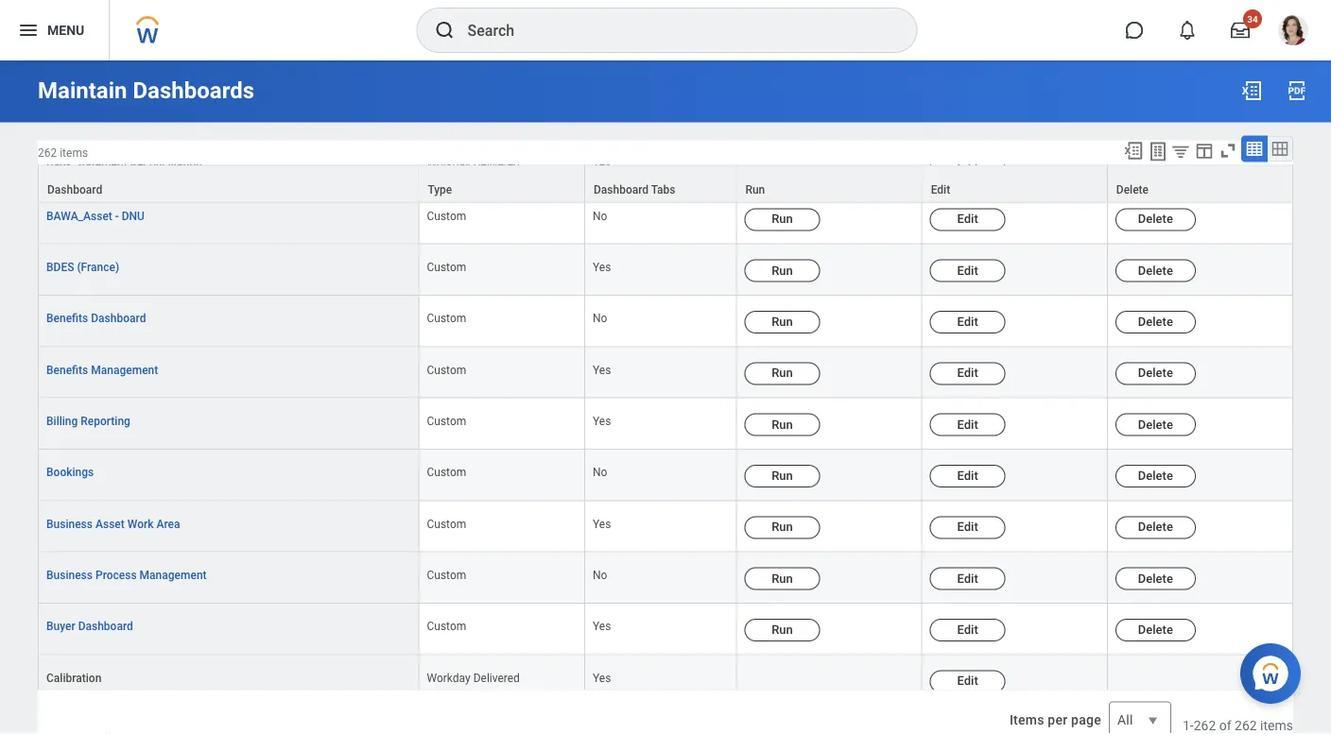 Task type: describe. For each thing, give the bounding box(es) containing it.
maintain dashboards
[[38, 77, 254, 104]]

11 edit button from the top
[[930, 671, 1005, 694]]

statement
[[75, 158, 127, 172]]

dashboard button
[[39, 166, 418, 202]]

business for business process management
[[46, 569, 93, 582]]

1 edit button from the top
[[930, 157, 1005, 180]]

items inside status
[[1260, 719, 1293, 734]]

0 horizontal spatial items
[[60, 146, 88, 159]]

buyer dashboard link
[[46, 621, 133, 634]]

type
[[428, 183, 452, 196]]

benefits dashboard link
[[46, 312, 146, 326]]

workday for bank statement reconciliation
[[427, 158, 470, 172]]

export to worksheets image
[[1147, 140, 1169, 163]]

1-262 of 262 items status
[[1183, 717, 1293, 735]]

bdes
[[46, 261, 74, 274]]

Search Workday  search field
[[467, 9, 878, 51]]

yes for buyer dashboard
[[593, 621, 611, 634]]

inbox large image
[[1231, 21, 1250, 40]]

bawa_asset
[[46, 210, 112, 223]]

delivered for bank statement reconciliation
[[473, 158, 520, 172]]

8 row from the top
[[38, 502, 1293, 553]]

custom for bdes (france)
[[427, 261, 466, 274]]

2 delete button from the top
[[1115, 260, 1196, 283]]

3 run button from the top
[[744, 311, 820, 334]]

dashboard tabs
[[594, 183, 675, 196]]

5 row from the top
[[38, 348, 1293, 399]]

yes for benefits management
[[593, 364, 611, 377]]

dashboard up benefits management link at left
[[91, 312, 146, 326]]

bank
[[46, 158, 72, 172]]

bdes (france) link
[[46, 261, 119, 274]]

3 edit button from the top
[[930, 260, 1005, 283]]

custom for bawa_asset - dnu
[[427, 210, 466, 223]]

buyer
[[46, 621, 75, 634]]

1 vertical spatial management
[[140, 569, 207, 582]]

10 row from the top
[[38, 604, 1293, 656]]

2 edit row from the top
[[38, 656, 1293, 707]]

custom for benefits management
[[427, 364, 466, 377]]

1-262 of 262 items
[[1183, 719, 1293, 734]]

1 edit row from the top
[[38, 142, 1293, 194]]

workday delivered for calibration
[[427, 672, 520, 685]]

profile logan mcneil image
[[1278, 15, 1308, 49]]

custom for business asset work area
[[427, 518, 466, 531]]

no for dashboard
[[593, 312, 607, 326]]

3 delete button from the top
[[1115, 311, 1196, 334]]

items per page element
[[1007, 691, 1171, 735]]

no for process
[[593, 569, 607, 582]]

search image
[[433, 19, 456, 42]]

custom for billing reporting
[[427, 415, 466, 428]]

workday delivered for bank statement reconciliation
[[427, 158, 520, 172]]

work
[[127, 518, 154, 531]]

9 run button from the top
[[744, 620, 820, 642]]

0 vertical spatial management
[[91, 364, 158, 377]]

6 edit button from the top
[[930, 414, 1005, 437]]

bank statement reconciliation
[[46, 158, 202, 172]]

3 row from the top
[[38, 245, 1293, 296]]

1-
[[1183, 719, 1194, 734]]

delete inside popup button
[[1116, 183, 1149, 196]]

bookings link
[[46, 466, 94, 480]]

8 delete button from the top
[[1115, 568, 1196, 591]]

yes for billing reporting
[[593, 415, 611, 428]]

business process management link
[[46, 569, 207, 582]]

9 delete button from the top
[[1115, 620, 1196, 642]]

asset
[[95, 518, 125, 531]]

2 horizontal spatial 262
[[1235, 719, 1257, 734]]

items
[[1010, 713, 1044, 728]]

custom for benefits dashboard
[[427, 312, 466, 326]]

custom for bookings
[[427, 466, 466, 480]]

9 row from the top
[[38, 553, 1293, 604]]

dashboard up bawa_asset
[[47, 183, 102, 196]]

yes for business asset work area
[[593, 518, 611, 531]]

delivered for calibration
[[473, 672, 520, 685]]

-
[[115, 210, 119, 223]]

bawa_asset - dnu link
[[46, 210, 145, 223]]

benefits for benefits management
[[46, 364, 88, 377]]

business asset work area
[[46, 518, 180, 531]]

delete button
[[1108, 166, 1292, 202]]

bdes (france)
[[46, 261, 119, 274]]

dashboard right buyer
[[78, 621, 133, 634]]

billing
[[46, 415, 78, 428]]

4 edit button from the top
[[930, 311, 1005, 334]]

1 yes from the top
[[593, 158, 611, 172]]

6 run button from the top
[[744, 466, 820, 488]]

yes for bdes (france)
[[593, 261, 611, 274]]

2 row from the top
[[38, 194, 1293, 245]]



Task type: locate. For each thing, give the bounding box(es) containing it.
menu
[[47, 22, 84, 38]]

1 vertical spatial edit row
[[38, 656, 1293, 707]]

benefits down bdes
[[46, 312, 88, 326]]

billing reporting link
[[46, 415, 130, 428]]

2 no from the top
[[593, 312, 607, 326]]

4 row from the top
[[38, 296, 1293, 348]]

0 vertical spatial workday delivered
[[427, 158, 520, 172]]

dashboard tabs button
[[585, 166, 736, 202]]

1 workday from the top
[[427, 158, 470, 172]]

run inside run popup button
[[745, 183, 765, 196]]

2 custom from the top
[[427, 261, 466, 274]]

0 vertical spatial edit row
[[38, 142, 1293, 194]]

1 delivered from the top
[[473, 158, 520, 172]]

delivered
[[473, 158, 520, 172], [473, 672, 520, 685]]

1 vertical spatial delivered
[[473, 672, 520, 685]]

per
[[1048, 713, 1068, 728]]

edit button
[[922, 166, 1107, 202]]

table image
[[1245, 139, 1264, 158]]

row containing dashboard
[[38, 165, 1293, 203]]

5 custom from the top
[[427, 415, 466, 428]]

bawa_asset - dnu
[[46, 210, 145, 223]]

type button
[[419, 166, 584, 202]]

dnu
[[122, 210, 145, 223]]

8 custom from the top
[[427, 569, 466, 582]]

6 row from the top
[[38, 399, 1293, 450]]

reporting
[[81, 415, 130, 428]]

edit row
[[38, 142, 1293, 194], [38, 656, 1293, 707]]

2 delivered from the top
[[473, 672, 520, 685]]

custom
[[427, 210, 466, 223], [427, 261, 466, 274], [427, 312, 466, 326], [427, 364, 466, 377], [427, 415, 466, 428], [427, 466, 466, 480], [427, 518, 466, 531], [427, 569, 466, 582], [427, 621, 466, 634]]

(france)
[[77, 261, 119, 274]]

1 benefits from the top
[[46, 312, 88, 326]]

workday delivered
[[427, 158, 520, 172], [427, 672, 520, 685]]

management down area
[[140, 569, 207, 582]]

9 custom from the top
[[427, 621, 466, 634]]

5 run button from the top
[[744, 414, 820, 437]]

1 vertical spatial workday
[[427, 672, 470, 685]]

0 vertical spatial benefits
[[46, 312, 88, 326]]

0 vertical spatial business
[[46, 518, 93, 531]]

view printable version (pdf) image
[[1286, 79, 1308, 102]]

run
[[745, 183, 765, 196], [772, 212, 793, 226], [772, 264, 793, 278], [772, 315, 793, 329], [772, 366, 793, 381], [772, 418, 793, 432], [772, 469, 793, 483], [772, 520, 793, 535], [772, 572, 793, 586], [772, 623, 793, 637]]

3 yes from the top
[[593, 364, 611, 377]]

2 benefits from the top
[[46, 364, 88, 377]]

1 no from the top
[[593, 210, 607, 223]]

7 row from the top
[[38, 450, 1293, 502]]

4 delete button from the top
[[1115, 363, 1196, 385]]

edit inside popup button
[[931, 183, 950, 196]]

no for -
[[593, 210, 607, 223]]

click to view/edit grid preferences image
[[1194, 140, 1215, 161]]

1 horizontal spatial items
[[1260, 719, 1293, 734]]

4 no from the top
[[593, 569, 607, 582]]

tabs
[[651, 183, 675, 196]]

3 custom from the top
[[427, 312, 466, 326]]

custom for buyer dashboard
[[427, 621, 466, 634]]

262 right of
[[1235, 719, 1257, 734]]

of
[[1219, 719, 1231, 734]]

justify image
[[17, 19, 40, 42]]

1 row from the top
[[38, 165, 1293, 203]]

business for business asset work area
[[46, 518, 93, 531]]

1 custom from the top
[[427, 210, 466, 223]]

7 edit button from the top
[[930, 466, 1005, 488]]

items per page
[[1010, 713, 1101, 728]]

business asset work area link
[[46, 518, 180, 531]]

5 yes from the top
[[593, 518, 611, 531]]

3 no from the top
[[593, 466, 607, 480]]

yes
[[593, 158, 611, 172], [593, 261, 611, 274], [593, 364, 611, 377], [593, 415, 611, 428], [593, 518, 611, 531], [593, 621, 611, 634], [593, 672, 611, 685]]

page
[[1071, 713, 1101, 728]]

1 vertical spatial workday delivered
[[427, 672, 520, 685]]

8 run button from the top
[[744, 568, 820, 591]]

workday for calibration
[[427, 672, 470, 685]]

2 workday from the top
[[427, 672, 470, 685]]

business
[[46, 518, 93, 531], [46, 569, 93, 582]]

area
[[156, 518, 180, 531]]

dashboard
[[47, 183, 102, 196], [594, 183, 649, 196], [91, 312, 146, 326], [78, 621, 133, 634]]

1 horizontal spatial 262
[[1194, 719, 1216, 734]]

7 custom from the top
[[427, 518, 466, 531]]

0 vertical spatial items
[[60, 146, 88, 159]]

1 vertical spatial business
[[46, 569, 93, 582]]

reconciliation
[[130, 158, 202, 172]]

34
[[1247, 13, 1258, 25]]

menu button
[[0, 0, 109, 61]]

notifications large image
[[1178, 21, 1197, 40]]

0 vertical spatial workday
[[427, 158, 470, 172]]

1 workday delivered from the top
[[427, 158, 520, 172]]

benefits management
[[46, 364, 158, 377]]

5 edit button from the top
[[930, 363, 1005, 385]]

benefits dashboard
[[46, 312, 146, 326]]

1 vertical spatial items
[[1260, 719, 1293, 734]]

dashboard left tabs on the top
[[594, 183, 649, 196]]

row
[[38, 165, 1293, 203], [38, 194, 1293, 245], [38, 245, 1293, 296], [38, 296, 1293, 348], [38, 348, 1293, 399], [38, 399, 1293, 450], [38, 450, 1293, 502], [38, 502, 1293, 553], [38, 553, 1293, 604], [38, 604, 1293, 656]]

select to filter grid data image
[[1170, 141, 1191, 161]]

262 left of
[[1194, 719, 1216, 734]]

expand table image
[[1270, 139, 1289, 158]]

menu banner
[[0, 0, 1331, 61]]

custom for business process management
[[427, 569, 466, 582]]

benefits up the billing
[[46, 364, 88, 377]]

262
[[38, 146, 57, 159], [1194, 719, 1216, 734], [1235, 719, 1257, 734]]

billing reporting
[[46, 415, 130, 428]]

5 delete button from the top
[[1115, 414, 1196, 437]]

0 vertical spatial delivered
[[473, 158, 520, 172]]

9 edit button from the top
[[930, 568, 1005, 591]]

export to excel image
[[1123, 140, 1144, 161]]

1 business from the top
[[46, 518, 93, 531]]

8 edit button from the top
[[930, 517, 1005, 540]]

management up reporting
[[91, 364, 158, 377]]

items down maintain
[[60, 146, 88, 159]]

6 yes from the top
[[593, 621, 611, 634]]

2 business from the top
[[46, 569, 93, 582]]

business process management
[[46, 569, 207, 582]]

process
[[95, 569, 137, 582]]

business left asset
[[46, 518, 93, 531]]

6 custom from the top
[[427, 466, 466, 480]]

export to excel image
[[1240, 79, 1263, 102]]

fullscreen image
[[1218, 140, 1238, 161]]

1 delete button from the top
[[1115, 209, 1196, 231]]

262 items
[[38, 146, 88, 159]]

6 delete button from the top
[[1115, 466, 1196, 488]]

1 vertical spatial benefits
[[46, 364, 88, 377]]

benefits management link
[[46, 364, 158, 377]]

2 run button from the top
[[744, 260, 820, 283]]

4 yes from the top
[[593, 415, 611, 428]]

toolbar inside maintain dashboards main content
[[1115, 136, 1293, 165]]

7 delete button from the top
[[1115, 517, 1196, 540]]

delete
[[1116, 183, 1149, 196], [1138, 212, 1173, 226], [1138, 264, 1173, 278], [1138, 315, 1173, 329], [1138, 366, 1173, 381], [1138, 418, 1173, 432], [1138, 469, 1173, 483], [1138, 520, 1173, 535], [1138, 572, 1173, 586], [1138, 623, 1173, 637]]

management
[[91, 364, 158, 377], [140, 569, 207, 582]]

business left process
[[46, 569, 93, 582]]

benefits for benefits dashboard
[[46, 312, 88, 326]]

4 custom from the top
[[427, 364, 466, 377]]

run button
[[744, 209, 820, 231], [744, 260, 820, 283], [744, 311, 820, 334], [744, 363, 820, 385], [744, 414, 820, 437], [744, 466, 820, 488], [744, 517, 820, 540], [744, 568, 820, 591], [744, 620, 820, 642]]

no
[[593, 210, 607, 223], [593, 312, 607, 326], [593, 466, 607, 480], [593, 569, 607, 582]]

2 yes from the top
[[593, 261, 611, 274]]

7 yes from the top
[[593, 672, 611, 685]]

buyer dashboard
[[46, 621, 133, 634]]

0 horizontal spatial 262
[[38, 146, 57, 159]]

1 run button from the top
[[744, 209, 820, 231]]

bookings
[[46, 466, 94, 480]]

edit button
[[930, 157, 1005, 180], [930, 209, 1005, 231], [930, 260, 1005, 283], [930, 311, 1005, 334], [930, 363, 1005, 385], [930, 414, 1005, 437], [930, 466, 1005, 488], [930, 517, 1005, 540], [930, 568, 1005, 591], [930, 620, 1005, 642], [930, 671, 1005, 694]]

maintain dashboards main content
[[0, 61, 1331, 735]]

cell
[[737, 142, 922, 194], [1108, 142, 1293, 194], [737, 656, 922, 707], [1108, 656, 1293, 707]]

items right of
[[1260, 719, 1293, 734]]

edit
[[957, 161, 978, 175], [931, 183, 950, 196], [957, 212, 978, 226], [957, 264, 978, 278], [957, 315, 978, 329], [957, 366, 978, 381], [957, 418, 978, 432], [957, 469, 978, 483], [957, 520, 978, 535], [957, 572, 978, 586], [957, 623, 978, 637], [957, 674, 978, 689]]

run button
[[737, 166, 921, 202]]

7 run button from the top
[[744, 517, 820, 540]]

2 edit button from the top
[[930, 209, 1005, 231]]

10 edit button from the top
[[930, 620, 1005, 642]]

4 run button from the top
[[744, 363, 820, 385]]

dashboards
[[133, 77, 254, 104]]

calibration
[[46, 672, 101, 685]]

toolbar
[[1115, 136, 1293, 165]]

34 button
[[1219, 9, 1262, 51]]

2 workday delivered from the top
[[427, 672, 520, 685]]

benefits
[[46, 312, 88, 326], [46, 364, 88, 377]]

delete button
[[1115, 209, 1196, 231], [1115, 260, 1196, 283], [1115, 311, 1196, 334], [1115, 363, 1196, 385], [1115, 414, 1196, 437], [1115, 466, 1196, 488], [1115, 517, 1196, 540], [1115, 568, 1196, 591], [1115, 620, 1196, 642]]

items
[[60, 146, 88, 159], [1260, 719, 1293, 734]]

maintain
[[38, 77, 127, 104]]

262 left statement
[[38, 146, 57, 159]]

workday
[[427, 158, 470, 172], [427, 672, 470, 685]]



Task type: vqa. For each thing, say whether or not it's contained in the screenshot.
prompts image for Screenshot(s) field on the top of the page
no



